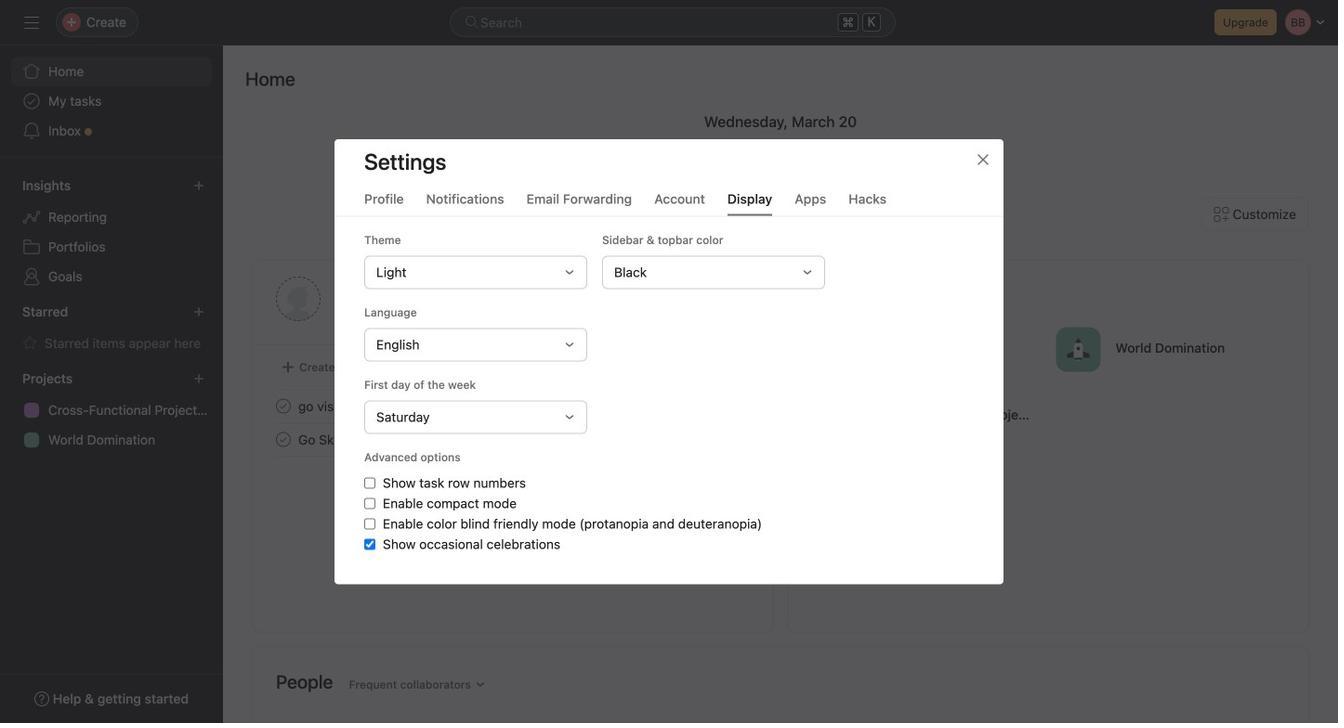 Task type: vqa. For each thing, say whether or not it's contained in the screenshot.
Attachments: Add a file to this task, Go Hiking image
no



Task type: describe. For each thing, give the bounding box(es) containing it.
projects element
[[0, 362, 223, 459]]

insights element
[[0, 169, 223, 295]]

hide sidebar image
[[24, 15, 39, 30]]

close image
[[976, 152, 991, 167]]

1 mark complete image from the top
[[272, 395, 295, 418]]

2 mark complete checkbox from the top
[[272, 429, 295, 451]]



Task type: locate. For each thing, give the bounding box(es) containing it.
2 mark complete image from the top
[[272, 429, 295, 451]]

None checkbox
[[364, 478, 375, 489], [364, 498, 375, 509], [364, 519, 375, 530], [364, 539, 375, 550], [364, 478, 375, 489], [364, 498, 375, 509], [364, 519, 375, 530], [364, 539, 375, 550]]

starred element
[[0, 295, 223, 362]]

rocket image
[[1067, 339, 1089, 361]]

0 vertical spatial mark complete checkbox
[[272, 395, 295, 418]]

mark complete image
[[272, 395, 295, 418], [272, 429, 295, 451]]

Mark complete checkbox
[[272, 395, 295, 418], [272, 429, 295, 451]]

add profile photo image
[[276, 277, 321, 321]]

global element
[[0, 46, 223, 157]]

1 vertical spatial mark complete checkbox
[[272, 429, 295, 451]]

1 vertical spatial mark complete image
[[272, 429, 295, 451]]

1 mark complete checkbox from the top
[[272, 395, 295, 418]]

0 vertical spatial mark complete image
[[272, 395, 295, 418]]



